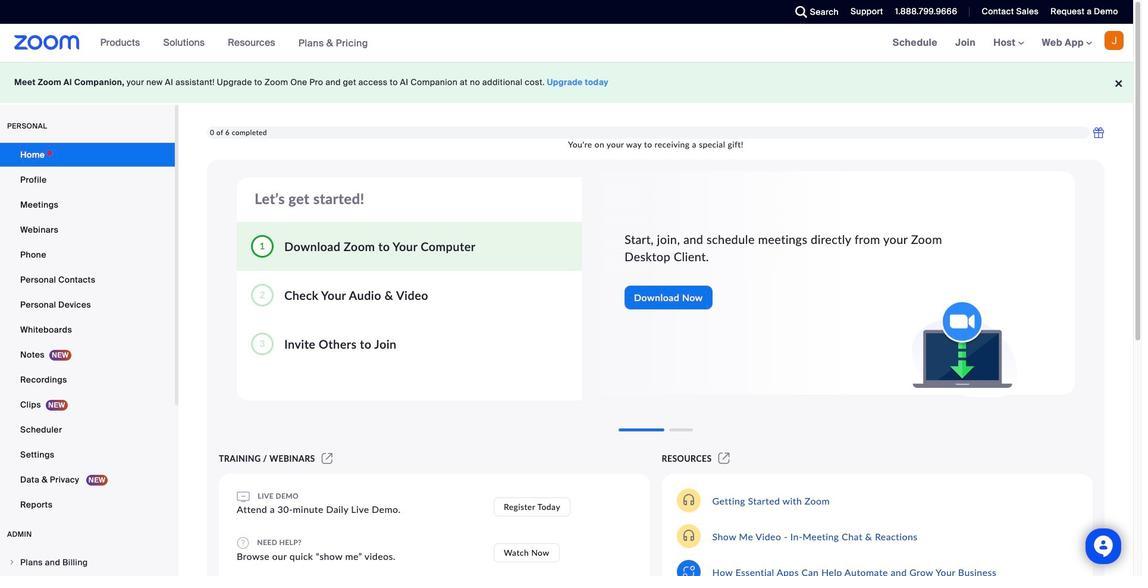 Task type: describe. For each thing, give the bounding box(es) containing it.
2 window new image from the left
[[717, 454, 732, 464]]

meetings navigation
[[884, 24, 1134, 63]]

product information navigation
[[91, 24, 377, 63]]

1 window new image from the left
[[320, 454, 335, 464]]

personal menu menu
[[0, 143, 175, 518]]



Task type: vqa. For each thing, say whether or not it's contained in the screenshot.
Zoom Logo
yes



Task type: locate. For each thing, give the bounding box(es) containing it.
0 horizontal spatial window new image
[[320, 454, 335, 464]]

profile picture image
[[1105, 31, 1124, 50]]

banner
[[0, 24, 1134, 63]]

zoom logo image
[[14, 35, 80, 50]]

right image
[[8, 559, 15, 566]]

window new image
[[320, 454, 335, 464], [717, 454, 732, 464]]

menu item
[[0, 551, 175, 574]]

footer
[[0, 62, 1134, 103]]

1 horizontal spatial window new image
[[717, 454, 732, 464]]



